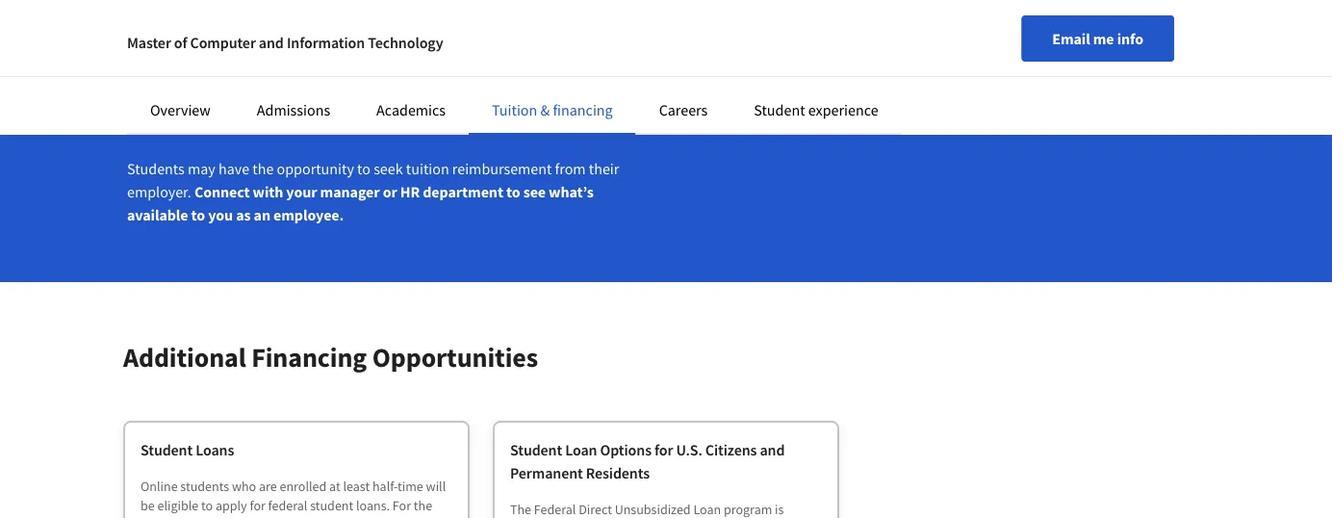 Task type: vqa. For each thing, say whether or not it's contained in the screenshot.
ADJUNCT
no



Task type: locate. For each thing, give the bounding box(es) containing it.
email
[[1053, 29, 1091, 48]]

to left seek
[[357, 159, 371, 178]]

courses.
[[256, 111, 309, 130]]

1 vertical spatial of
[[196, 516, 207, 518]]

me
[[1094, 29, 1115, 48]]

0 horizontal spatial will
[[188, 41, 210, 61]]

to
[[222, 65, 235, 84], [357, 159, 371, 178], [507, 182, 521, 201], [191, 205, 205, 224], [201, 497, 213, 514]]

units
[[395, 41, 427, 61]]

0 vertical spatial or
[[557, 88, 571, 107]]

0 horizontal spatial half-
[[284, 516, 309, 518]]

1 vertical spatial may
[[188, 159, 216, 178]]

may up connect
[[188, 159, 216, 178]]

they right off,
[[337, 65, 365, 84]]

will inside online students who are enrolled at least half-time will be eligible to apply for federal student loans. for the purposes of financial aid, half-time is at least t
[[426, 478, 446, 495]]

1 vertical spatial at
[[350, 516, 361, 518]]

the
[[324, 41, 346, 61], [253, 159, 274, 178], [414, 497, 432, 514]]

1 horizontal spatial will
[[426, 478, 446, 495]]

students up "employer."
[[127, 159, 185, 178]]

to right 'needs'
[[222, 65, 235, 84]]

won't
[[368, 65, 405, 84]]

2 vertical spatial for
[[250, 497, 266, 514]]

waive
[[517, 88, 554, 107]]

0 vertical spatial a
[[602, 41, 610, 61]]

0 vertical spatial core
[[622, 65, 650, 84]]

and right citizens
[[760, 440, 785, 459]]

1 vertical spatial the
[[253, 159, 274, 178]]

employer.
[[127, 182, 191, 201]]

or
[[557, 88, 571, 107], [383, 182, 397, 201]]

0 horizontal spatial student
[[127, 65, 177, 84]]

0 horizontal spatial of
[[174, 33, 187, 52]]

1 vertical spatial and
[[760, 440, 785, 459]]

0 horizontal spatial take
[[238, 65, 266, 84]]

aid,
[[261, 516, 282, 518]]

email me info button
[[1022, 15, 1175, 62]]

least up loans.
[[343, 478, 370, 495]]

0 vertical spatial for
[[303, 41, 321, 61]]

opportunities
[[372, 340, 538, 374]]

1 horizontal spatial take
[[461, 41, 489, 61]]

students inside the students may have the opportunity to seek tuition reimbursement from their employer.
[[127, 159, 185, 178]]

student
[[127, 65, 177, 84], [310, 497, 354, 514]]

or right '&'
[[557, 88, 571, 107]]

be up 'purposes' on the bottom left of page
[[141, 497, 155, 514]]

take up the charged
[[461, 41, 489, 61]]

connect with your manager or hr department to see what's available to you as an employee. link
[[127, 182, 594, 224]]

careers link
[[659, 100, 708, 119]]

have
[[219, 159, 250, 178]]

for inside students will be billed only for the course units they take each semester. if a student needs to take a term off, they won't be charged during that term. the core courses must be taken in sequential order. students may not waive or replace more than two core courses.
[[303, 41, 321, 61]]

half- down 'federal'
[[284, 516, 309, 518]]

1 horizontal spatial student
[[510, 440, 563, 459]]

1 vertical spatial they
[[337, 65, 365, 84]]

0 vertical spatial at
[[329, 478, 341, 495]]

financing
[[553, 100, 613, 119]]

1 horizontal spatial for
[[303, 41, 321, 61]]

1 vertical spatial or
[[383, 182, 397, 201]]

1 horizontal spatial time
[[398, 478, 424, 495]]

technology
[[368, 33, 443, 52]]

they up the charged
[[430, 41, 458, 61]]

for up aid, at bottom left
[[250, 497, 266, 514]]

student up is
[[310, 497, 354, 514]]

is
[[338, 516, 347, 518]]

at up is
[[329, 478, 341, 495]]

the up the with
[[253, 159, 274, 178]]

half- up loans.
[[373, 478, 398, 495]]

tuition
[[406, 159, 449, 178]]

students down the charged
[[401, 88, 458, 107]]

students for only
[[127, 41, 185, 61]]

0 vertical spatial half-
[[373, 478, 398, 495]]

loans.
[[356, 497, 390, 514]]

sequential
[[289, 88, 357, 107]]

2 vertical spatial the
[[414, 497, 432, 514]]

to down the students
[[201, 497, 213, 514]]

1 horizontal spatial they
[[430, 41, 458, 61]]

a left the term at the left of page
[[269, 65, 276, 84]]

1 vertical spatial will
[[426, 478, 446, 495]]

1 vertical spatial students
[[401, 88, 458, 107]]

0 vertical spatial students
[[127, 41, 185, 61]]

time left is
[[309, 516, 335, 518]]

0 vertical spatial the
[[324, 41, 346, 61]]

0 vertical spatial of
[[174, 33, 187, 52]]

opportunity
[[277, 159, 354, 178]]

tuition & financing link
[[492, 100, 613, 119]]

students
[[127, 41, 185, 61], [401, 88, 458, 107], [127, 159, 185, 178]]

the inside students will be billed only for the course units they take each semester. if a student needs to take a term off, they won't be charged during that term. the core courses must be taken in sequential order. students may not waive or replace more than two core courses.
[[324, 41, 346, 61]]

core down the taken
[[225, 111, 253, 130]]

for inside student loan options for u.s. citizens and permanent residents
[[655, 440, 674, 459]]

1 vertical spatial for
[[655, 440, 674, 459]]

the inside the students may have the opportunity to seek tuition reimbursement from their employer.
[[253, 159, 274, 178]]

hr
[[400, 182, 420, 201]]

1 horizontal spatial a
[[602, 41, 610, 61]]

student inside student loan options for u.s. citizens and permanent residents
[[510, 440, 563, 459]]

1 horizontal spatial the
[[324, 41, 346, 61]]

1 horizontal spatial core
[[622, 65, 650, 84]]

0 horizontal spatial for
[[250, 497, 266, 514]]

a right if
[[602, 41, 610, 61]]

1 horizontal spatial half-
[[373, 478, 398, 495]]

financial
[[209, 516, 258, 518]]

for up off,
[[303, 41, 321, 61]]

0 horizontal spatial student
[[141, 440, 193, 459]]

0 horizontal spatial a
[[269, 65, 276, 84]]

0 horizontal spatial the
[[253, 159, 274, 178]]

student left experience
[[754, 100, 806, 119]]

of down "eligible"
[[196, 516, 207, 518]]

0 horizontal spatial and
[[259, 33, 284, 52]]

or left hr
[[383, 182, 397, 201]]

reimbursement
[[452, 159, 552, 178]]

core right the
[[622, 65, 650, 84]]

available
[[127, 205, 188, 224]]

term.
[[557, 65, 592, 84]]

1 vertical spatial time
[[309, 516, 335, 518]]

0 horizontal spatial may
[[188, 159, 216, 178]]

least down loans.
[[363, 516, 390, 518]]

0 vertical spatial and
[[259, 33, 284, 52]]

will
[[188, 41, 210, 61], [426, 478, 446, 495]]

they
[[430, 41, 458, 61], [337, 65, 365, 84]]

enrolled
[[280, 478, 327, 495]]

student for student loans
[[141, 440, 193, 459]]

1 vertical spatial student
[[310, 497, 354, 514]]

may left not
[[461, 88, 489, 107]]

their
[[589, 159, 620, 178]]

see
[[524, 182, 546, 201]]

of
[[174, 33, 187, 52], [196, 516, 207, 518]]

student up courses
[[127, 65, 177, 84]]

citizens
[[706, 440, 757, 459]]

0 horizontal spatial at
[[329, 478, 341, 495]]

1 vertical spatial take
[[238, 65, 266, 84]]

loan
[[565, 440, 598, 459]]

info
[[1118, 29, 1144, 48]]

for
[[303, 41, 321, 61], [655, 440, 674, 459], [250, 497, 266, 514]]

2 horizontal spatial student
[[754, 100, 806, 119]]

department
[[423, 182, 504, 201]]

manager
[[320, 182, 380, 201]]

1 horizontal spatial student
[[310, 497, 354, 514]]

the
[[595, 65, 619, 84]]

the up off,
[[324, 41, 346, 61]]

1 horizontal spatial of
[[196, 516, 207, 518]]

0 horizontal spatial core
[[225, 111, 253, 130]]

2 horizontal spatial the
[[414, 497, 432, 514]]

student up permanent
[[510, 440, 563, 459]]

take up the taken
[[238, 65, 266, 84]]

be down units
[[408, 65, 424, 84]]

and
[[259, 33, 284, 52], [760, 440, 785, 459]]

may
[[461, 88, 489, 107], [188, 159, 216, 178]]

off,
[[313, 65, 334, 84]]

student up online
[[141, 440, 193, 459]]

student experience link
[[754, 100, 879, 119]]

1 horizontal spatial at
[[350, 516, 361, 518]]

in
[[273, 88, 286, 107]]

0 horizontal spatial or
[[383, 182, 397, 201]]

1 horizontal spatial and
[[760, 440, 785, 459]]

0 vertical spatial will
[[188, 41, 210, 61]]

0 vertical spatial time
[[398, 478, 424, 495]]

residents
[[586, 463, 650, 482]]

for left the u.s.
[[655, 440, 674, 459]]

may inside the students may have the opportunity to seek tuition reimbursement from their employer.
[[188, 159, 216, 178]]

during
[[482, 65, 525, 84]]

0 vertical spatial least
[[343, 478, 370, 495]]

0 vertical spatial may
[[461, 88, 489, 107]]

1 horizontal spatial or
[[557, 88, 571, 107]]

tuition
[[492, 100, 538, 119]]

1 vertical spatial half-
[[284, 516, 309, 518]]

be
[[214, 41, 230, 61], [408, 65, 424, 84], [215, 88, 231, 107], [141, 497, 155, 514]]

billed
[[233, 41, 269, 61]]

half-
[[373, 478, 398, 495], [284, 516, 309, 518]]

0 vertical spatial they
[[430, 41, 458, 61]]

course
[[349, 41, 391, 61]]

for inside online students who are enrolled at least half-time will be eligible to apply for federal student loans. for the purposes of financial aid, half-time is at least t
[[250, 497, 266, 514]]

0 vertical spatial student
[[127, 65, 177, 84]]

the right for
[[414, 497, 432, 514]]

at right is
[[350, 516, 361, 518]]

take
[[461, 41, 489, 61], [238, 65, 266, 84]]

your
[[286, 182, 317, 201]]

core
[[622, 65, 650, 84], [225, 111, 253, 130]]

students up courses
[[127, 41, 185, 61]]

2 horizontal spatial for
[[655, 440, 674, 459]]

information
[[287, 33, 365, 52]]

and up the term at the left of page
[[259, 33, 284, 52]]

1 horizontal spatial may
[[461, 88, 489, 107]]

will inside students will be billed only for the course units they take each semester. if a student needs to take a term off, they won't be charged during that term. the core courses must be taken in sequential order. students may not waive or replace more than two core courses.
[[188, 41, 210, 61]]

time up for
[[398, 478, 424, 495]]

2 vertical spatial students
[[127, 159, 185, 178]]

or inside connect with your manager or hr department to see what's available to you as an employee.
[[383, 182, 397, 201]]

at
[[329, 478, 341, 495], [350, 516, 361, 518]]

time
[[398, 478, 424, 495], [309, 516, 335, 518]]

of right master
[[174, 33, 187, 52]]



Task type: describe. For each thing, give the bounding box(es) containing it.
as
[[236, 205, 251, 224]]

admissions link
[[257, 100, 330, 119]]

employee.
[[274, 205, 344, 224]]

be left billed
[[214, 41, 230, 61]]

federal
[[268, 497, 308, 514]]

student loan options for u.s. citizens and permanent residents link
[[510, 438, 822, 518]]

semester.
[[526, 41, 587, 61]]

replace
[[574, 88, 622, 107]]

overview link
[[150, 100, 211, 119]]

master
[[127, 33, 171, 52]]

1 vertical spatial least
[[363, 516, 390, 518]]

careers
[[659, 100, 708, 119]]

taken
[[234, 88, 270, 107]]

for
[[393, 497, 411, 514]]

to left see at the top of the page
[[507, 182, 521, 201]]

of inside online students who are enrolled at least half-time will be eligible to apply for federal student loans. for the purposes of financial aid, half-time is at least t
[[196, 516, 207, 518]]

term
[[280, 65, 310, 84]]

you
[[208, 205, 233, 224]]

may inside students will be billed only for the course units they take each semester. if a student needs to take a term off, they won't be charged during that term. the core courses must be taken in sequential order. students may not waive or replace more than two core courses.
[[461, 88, 489, 107]]

from
[[555, 159, 586, 178]]

online students who are enrolled at least half-time will be eligible to apply for federal student loans. for the purposes of financial aid, half-time is at least t
[[141, 478, 449, 518]]

charged
[[427, 65, 479, 84]]

overview
[[150, 100, 211, 119]]

that
[[528, 65, 554, 84]]

student for student loan options for u.s. citizens and permanent residents
[[510, 440, 563, 459]]

only
[[272, 41, 300, 61]]

each
[[492, 41, 523, 61]]

to inside online students who are enrolled at least half-time will be eligible to apply for federal student loans. for the purposes of financial aid, half-time is at least t
[[201, 497, 213, 514]]

are
[[259, 478, 277, 495]]

1 vertical spatial core
[[225, 111, 253, 130]]

what's
[[549, 182, 594, 201]]

student inside online students who are enrolled at least half-time will be eligible to apply for federal student loans. for the purposes of financial aid, half-time is at least t
[[310, 497, 354, 514]]

eligible
[[157, 497, 199, 514]]

seek
[[374, 159, 403, 178]]

loans
[[196, 440, 234, 459]]

computer
[[190, 33, 256, 52]]

more
[[127, 111, 161, 130]]

0 vertical spatial take
[[461, 41, 489, 61]]

to inside students will be billed only for the course units they take each semester. if a student needs to take a term off, they won't be charged during that term. the core courses must be taken in sequential order. students may not waive or replace more than two core courses.
[[222, 65, 235, 84]]

financing
[[251, 340, 367, 374]]

courses
[[127, 88, 176, 107]]

1 vertical spatial a
[[269, 65, 276, 84]]

the inside online students who are enrolled at least half-time will be eligible to apply for federal student loans. for the purposes of financial aid, half-time is at least t
[[414, 497, 432, 514]]

must
[[179, 88, 212, 107]]

with
[[253, 182, 283, 201]]

u.s.
[[676, 440, 703, 459]]

or inside students will be billed only for the course units they take each semester. if a student needs to take a term off, they won't be charged during that term. the core courses must be taken in sequential order. students may not waive or replace more than two core courses.
[[557, 88, 571, 107]]

order.
[[360, 88, 398, 107]]

student loans
[[141, 440, 234, 459]]

permanent
[[510, 463, 583, 482]]

tuition & financing
[[492, 100, 613, 119]]

student loan options for u.s. citizens and permanent residents
[[510, 440, 785, 482]]

to left "you"
[[191, 205, 205, 224]]

additional
[[123, 340, 246, 374]]

an
[[254, 205, 271, 224]]

email me info
[[1053, 29, 1144, 48]]

&
[[541, 100, 550, 119]]

purposes
[[141, 516, 193, 518]]

0 horizontal spatial they
[[337, 65, 365, 84]]

connect
[[194, 182, 250, 201]]

who
[[232, 478, 256, 495]]

additional financing opportunities
[[123, 340, 538, 374]]

to inside the students may have the opportunity to seek tuition reimbursement from their employer.
[[357, 159, 371, 178]]

master of computer and information technology
[[127, 33, 443, 52]]

students
[[180, 478, 229, 495]]

not
[[492, 88, 514, 107]]

be up two
[[215, 88, 231, 107]]

0 horizontal spatial time
[[309, 516, 335, 518]]

students may have the opportunity to seek tuition reimbursement from their employer.
[[127, 159, 620, 201]]

be inside online students who are enrolled at least half-time will be eligible to apply for federal student loans. for the purposes of financial aid, half-time is at least t
[[141, 497, 155, 514]]

students will be billed only for the course units they take each semester. if a student needs to take a term off, they won't be charged during that term. the core courses must be taken in sequential order. students may not waive or replace more than two core courses.
[[127, 41, 650, 130]]

student for student experience
[[754, 100, 806, 119]]

options
[[600, 440, 652, 459]]

than
[[164, 111, 194, 130]]

needs
[[180, 65, 218, 84]]

academics link
[[377, 100, 446, 119]]

and inside student loan options for u.s. citizens and permanent residents
[[760, 440, 785, 459]]

academics
[[377, 100, 446, 119]]

apply
[[216, 497, 247, 514]]

admissions
[[257, 100, 330, 119]]

students for opportunity
[[127, 159, 185, 178]]

online
[[141, 478, 178, 495]]

connect with your manager or hr department to see what's available to you as an employee.
[[127, 182, 594, 224]]

student experience
[[754, 100, 879, 119]]

student inside students will be billed only for the course units they take each semester. if a student needs to take a term off, they won't be charged during that term. the core courses must be taken in sequential order. students may not waive or replace more than two core courses.
[[127, 65, 177, 84]]

experience
[[809, 100, 879, 119]]



